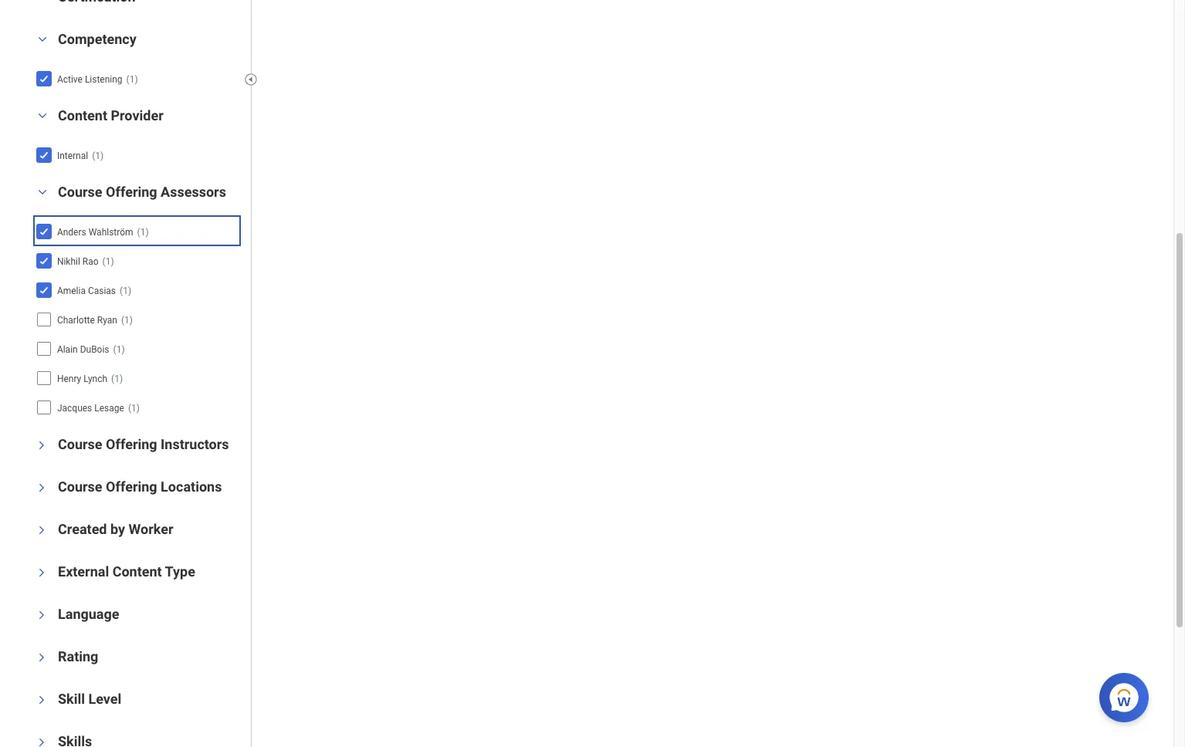 Task type: describe. For each thing, give the bounding box(es) containing it.
rating button
[[58, 649, 98, 665]]

(1) for amelia casias
[[120, 286, 131, 297]]

created by worker
[[58, 521, 173, 538]]

jacques
[[57, 403, 92, 414]]

competency
[[58, 31, 137, 47]]

rao
[[83, 256, 99, 267]]

provider
[[111, 107, 164, 123]]

by
[[110, 521, 125, 538]]

chevron down image for course offering locations
[[36, 479, 47, 497]]

locations
[[161, 479, 222, 495]]

course offering assessors button
[[58, 184, 226, 200]]

created by worker button
[[58, 521, 173, 538]]

alain dubois
[[57, 344, 109, 355]]

course offering locations
[[58, 479, 222, 495]]

lynch
[[84, 374, 107, 385]]

course for course offering instructors
[[58, 436, 102, 453]]

listening
[[85, 74, 123, 85]]

content provider
[[58, 107, 164, 123]]

active
[[57, 74, 83, 85]]

chevron down image for skill level
[[36, 691, 47, 710]]

course offering locations button
[[58, 479, 222, 495]]

course offering instructors
[[58, 436, 229, 453]]

external content type
[[58, 564, 195, 580]]

active listening
[[57, 74, 123, 85]]

language button
[[58, 606, 119, 623]]

anders
[[57, 227, 86, 238]]

anders wahlström
[[57, 227, 133, 238]]

chevron down image for external content type
[[36, 564, 47, 582]]

chevron down image for competency
[[33, 34, 52, 45]]

(1) for anders wahlström
[[137, 227, 149, 238]]

amelia casias
[[57, 286, 116, 297]]

course offering assessors group
[[31, 183, 243, 424]]

competency group
[[31, 30, 243, 95]]

check small image for active listening
[[35, 69, 53, 88]]

nikhil
[[57, 256, 80, 267]]



Task type: locate. For each thing, give the bounding box(es) containing it.
wahlström
[[89, 227, 133, 238]]

external content type button
[[58, 564, 195, 580]]

1 vertical spatial course
[[58, 436, 102, 453]]

chevron down image for content provider
[[33, 110, 52, 121]]

0 vertical spatial offering
[[106, 184, 157, 200]]

check small image for internal
[[35, 146, 53, 164]]

chevron down image inside course offering assessors group
[[33, 187, 52, 198]]

0 vertical spatial content
[[58, 107, 107, 123]]

course down jacques
[[58, 436, 102, 453]]

(1)
[[126, 74, 138, 85], [92, 151, 104, 161], [137, 227, 149, 238], [102, 256, 114, 267], [120, 286, 131, 297], [121, 315, 133, 326], [113, 344, 125, 355], [111, 374, 123, 385], [128, 403, 140, 414]]

1 offering from the top
[[106, 184, 157, 200]]

skill level button
[[58, 691, 122, 707]]

chevron down image for created by worker
[[36, 521, 47, 540]]

offering for instructors
[[106, 436, 157, 453]]

1 vertical spatial check small image
[[35, 222, 53, 241]]

check small image inside competency group
[[35, 69, 53, 88]]

2 chevron down image from the top
[[36, 521, 47, 540]]

chevron down image
[[33, 34, 52, 45], [33, 110, 52, 121], [33, 187, 52, 198], [36, 436, 47, 455], [36, 564, 47, 582], [36, 606, 47, 625], [36, 649, 47, 667], [36, 691, 47, 710], [36, 734, 47, 748]]

lesage
[[94, 403, 124, 414]]

content left type
[[113, 564, 162, 580]]

0 horizontal spatial content
[[58, 107, 107, 123]]

course inside group
[[58, 184, 102, 200]]

course offering instructors button
[[58, 436, 229, 453]]

offering up wahlström at left
[[106, 184, 157, 200]]

henry lynch
[[57, 374, 107, 385]]

casias
[[88, 286, 116, 297]]

check small image left nikhil
[[35, 252, 53, 270]]

dubois
[[80, 344, 109, 355]]

course for course offering locations
[[58, 479, 102, 495]]

check small image
[[35, 69, 53, 88], [35, 222, 53, 241], [35, 252, 53, 270]]

(1) for nikhil rao
[[102, 256, 114, 267]]

check small image left active
[[35, 69, 53, 88]]

chevron down image for course offering instructors
[[36, 436, 47, 455]]

0 vertical spatial check small image
[[35, 69, 53, 88]]

check small image for anders wahlström
[[35, 222, 53, 241]]

(1) for charlotte ryan
[[121, 315, 133, 326]]

(1) right wahlström at left
[[137, 227, 149, 238]]

ryan
[[97, 315, 117, 326]]

check small image left amelia
[[35, 281, 53, 299]]

2 vertical spatial check small image
[[35, 252, 53, 270]]

course offering assessors tree
[[35, 218, 238, 421]]

offering
[[106, 184, 157, 200], [106, 436, 157, 453], [106, 479, 157, 495]]

offering inside group
[[106, 184, 157, 200]]

(1) inside competency group
[[126, 74, 138, 85]]

(1) inside content provider group
[[92, 151, 104, 161]]

external
[[58, 564, 109, 580]]

1 vertical spatial content
[[113, 564, 162, 580]]

course
[[58, 184, 102, 200], [58, 436, 102, 453], [58, 479, 102, 495]]

check small image left anders
[[35, 222, 53, 241]]

2 course from the top
[[58, 436, 102, 453]]

0 vertical spatial chevron down image
[[36, 479, 47, 497]]

check small image for nikhil rao
[[35, 252, 53, 270]]

(1) for internal
[[92, 151, 104, 161]]

skill level
[[58, 691, 122, 707]]

2 vertical spatial course
[[58, 479, 102, 495]]

course down internal
[[58, 184, 102, 200]]

(1) for active listening
[[126, 74, 138, 85]]

alain
[[57, 344, 78, 355]]

check small image
[[35, 146, 53, 164], [35, 281, 53, 299]]

(1) right casias
[[120, 286, 131, 297]]

3 course from the top
[[58, 479, 102, 495]]

language
[[58, 606, 119, 623]]

charlotte ryan
[[57, 315, 117, 326]]

check small image left internal
[[35, 146, 53, 164]]

chevron down image for rating
[[36, 649, 47, 667]]

(1) right internal
[[92, 151, 104, 161]]

2 check small image from the top
[[35, 281, 53, 299]]

(1) right lesage
[[128, 403, 140, 414]]

(1) for alain dubois
[[113, 344, 125, 355]]

1 vertical spatial check small image
[[35, 281, 53, 299]]

chevron down image for language
[[36, 606, 47, 625]]

chevron down image
[[36, 479, 47, 497], [36, 521, 47, 540]]

chevron down image inside content provider group
[[33, 110, 52, 121]]

charlotte
[[57, 315, 95, 326]]

1 course from the top
[[58, 184, 102, 200]]

content provider group
[[31, 106, 243, 171]]

2 vertical spatial offering
[[106, 479, 157, 495]]

1 chevron down image from the top
[[36, 479, 47, 497]]

(1) for henry lynch
[[111, 374, 123, 385]]

(1) right listening
[[126, 74, 138, 85]]

1 check small image from the top
[[35, 146, 53, 164]]

content inside group
[[58, 107, 107, 123]]

created
[[58, 521, 107, 538]]

(1) for jacques lesage
[[128, 403, 140, 414]]

rating
[[58, 649, 98, 665]]

content down active listening
[[58, 107, 107, 123]]

course offering assessors
[[58, 184, 226, 200]]

1 vertical spatial offering
[[106, 436, 157, 453]]

assessors
[[161, 184, 226, 200]]

(1) right lynch
[[111, 374, 123, 385]]

1 horizontal spatial content
[[113, 564, 162, 580]]

1 check small image from the top
[[35, 69, 53, 88]]

content provider button
[[58, 107, 164, 123]]

(1) right rao
[[102, 256, 114, 267]]

offering for locations
[[106, 479, 157, 495]]

content
[[58, 107, 107, 123], [113, 564, 162, 580]]

(1) right dubois
[[113, 344, 125, 355]]

(1) right ryan
[[121, 315, 133, 326]]

1 vertical spatial chevron down image
[[36, 521, 47, 540]]

course for course offering assessors
[[58, 184, 102, 200]]

level
[[88, 691, 122, 707]]

offering for assessors
[[106, 184, 157, 200]]

competency button
[[58, 31, 137, 47]]

amelia
[[57, 286, 86, 297]]

0 vertical spatial course
[[58, 184, 102, 200]]

2 check small image from the top
[[35, 222, 53, 241]]

skill
[[58, 691, 85, 707]]

check small image inside course offering assessors tree
[[35, 281, 53, 299]]

jacques lesage
[[57, 403, 124, 414]]

internal
[[57, 151, 88, 161]]

henry
[[57, 374, 81, 385]]

3 offering from the top
[[106, 479, 157, 495]]

worker
[[129, 521, 173, 538]]

chevron down image for course offering assessors
[[33, 187, 52, 198]]

nikhil rao
[[57, 256, 99, 267]]

offering down the course offering instructors button
[[106, 479, 157, 495]]

course up created
[[58, 479, 102, 495]]

offering down lesage
[[106, 436, 157, 453]]

chevron down image inside competency group
[[33, 34, 52, 45]]

check small image for amelia casias
[[35, 281, 53, 299]]

instructors
[[161, 436, 229, 453]]

0 vertical spatial check small image
[[35, 146, 53, 164]]

2 offering from the top
[[106, 436, 157, 453]]

3 check small image from the top
[[35, 252, 53, 270]]

type
[[165, 564, 195, 580]]



Task type: vqa. For each thing, say whether or not it's contained in the screenshot.
second Offering from the top
yes



